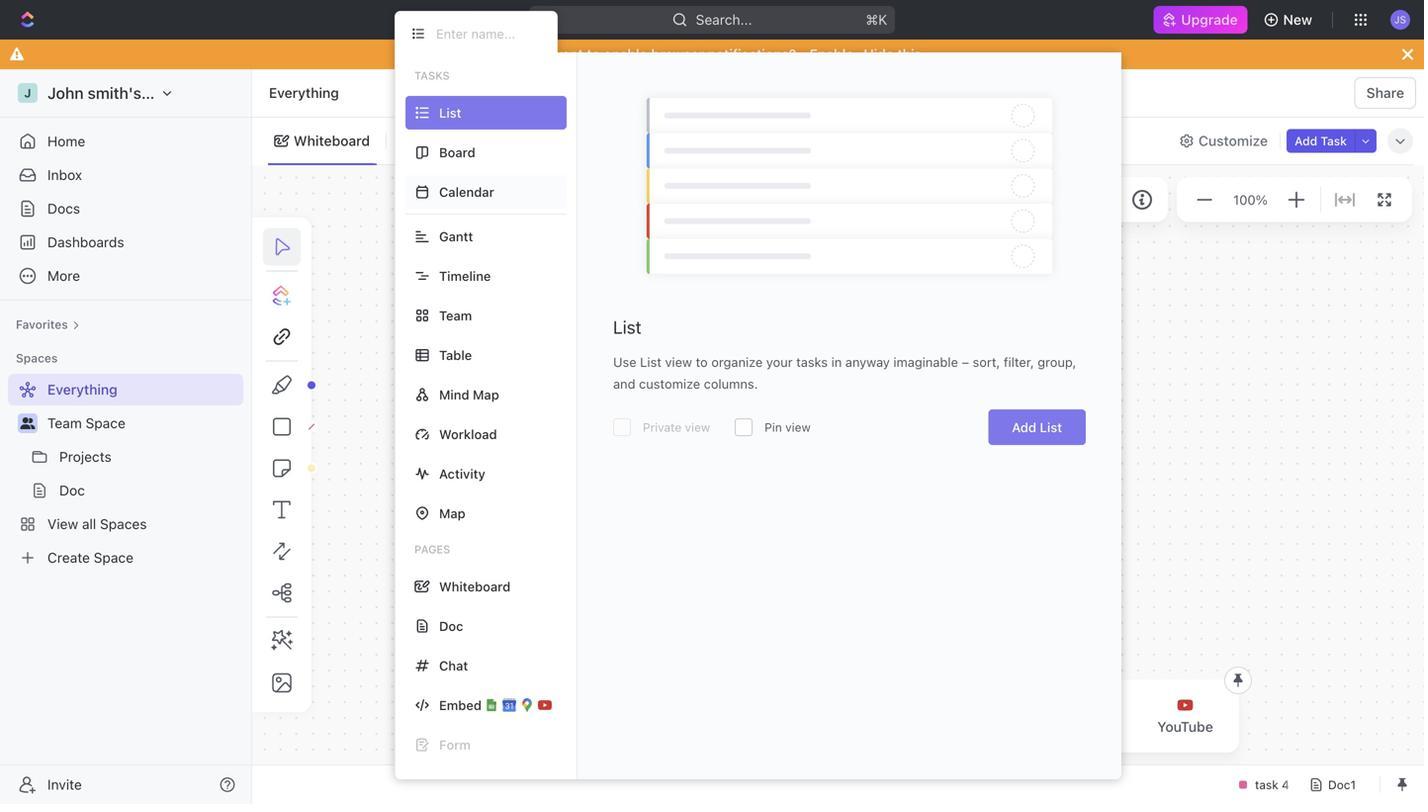 Task type: describe. For each thing, give the bounding box(es) containing it.
team for team space
[[47, 415, 82, 431]]

task
[[1321, 134, 1347, 148]]

filter,
[[1004, 355, 1034, 369]]

add for add list
[[1012, 420, 1037, 435]]

gantt
[[439, 229, 473, 244]]

enable
[[604, 46, 648, 62]]

tasks
[[796, 355, 828, 369]]

upgrade
[[1181, 11, 1238, 28]]

team for team
[[439, 308, 472, 323]]

calendar
[[439, 184, 494, 199]]

imaginable
[[894, 355, 958, 369]]

view for private
[[685, 420, 710, 434]]

spaces
[[16, 351, 58, 365]]

tasks
[[414, 69, 450, 82]]

use list view to organize your tasks in anyway imaginable – sort, filter, group, and customize columns.
[[613, 355, 1076, 391]]

to for organize
[[696, 355, 708, 369]]

sidebar navigation
[[0, 69, 252, 804]]

pin
[[765, 420, 782, 434]]

upgrade link
[[1154, 6, 1248, 34]]

add list
[[1012, 420, 1062, 435]]

pin view
[[765, 420, 811, 434]]

chat
[[439, 658, 468, 673]]

0 vertical spatial map
[[473, 387, 499, 402]]

workload
[[439, 427, 497, 442]]

list for add
[[1040, 420, 1062, 435]]

team space link
[[47, 407, 239, 439]]

whiteboard link
[[290, 127, 370, 155]]

list for use
[[640, 355, 662, 369]]

100% button
[[1229, 188, 1272, 211]]

view inside use list view to organize your tasks in anyway imaginable – sort, filter, group, and customize columns.
[[665, 355, 692, 369]]

this
[[898, 46, 922, 62]]

add task button
[[1287, 129, 1355, 153]]

–
[[962, 355, 969, 369]]

everything link
[[264, 81, 344, 105]]

0 vertical spatial whiteboard
[[294, 133, 370, 149]]

your
[[766, 355, 793, 369]]

view button
[[395, 127, 459, 155]]

embed
[[439, 698, 482, 713]]

and
[[613, 376, 635, 391]]

⌘k
[[866, 11, 887, 28]]

docs link
[[8, 193, 243, 225]]

youtube
[[1158, 719, 1213, 735]]

new
[[1283, 11, 1313, 28]]

want
[[552, 46, 583, 62]]

private
[[643, 420, 682, 434]]

anyway
[[846, 355, 890, 369]]

inbox
[[47, 167, 82, 183]]

mind
[[439, 387, 469, 402]]

share button
[[1355, 77, 1416, 109]]

100%
[[1233, 192, 1268, 207]]

team space
[[47, 415, 125, 431]]

you
[[524, 46, 548, 62]]

docs
[[47, 200, 80, 217]]

browser
[[651, 46, 704, 62]]



Task type: vqa. For each thing, say whether or not it's contained in the screenshot.
PROJECT 2 to the middle
no



Task type: locate. For each thing, give the bounding box(es) containing it.
1 vertical spatial team
[[47, 415, 82, 431]]

space
[[86, 415, 125, 431]]

Enter name... field
[[434, 25, 541, 42]]

map
[[473, 387, 499, 402], [439, 506, 466, 521]]

1 horizontal spatial whiteboard
[[439, 579, 511, 594]]

0 horizontal spatial map
[[439, 506, 466, 521]]

home link
[[8, 126, 243, 157]]

to right the want
[[587, 46, 600, 62]]

1 vertical spatial whiteboard
[[439, 579, 511, 594]]

invite
[[47, 776, 82, 793]]

activity
[[439, 466, 485, 481]]

user group image
[[20, 417, 35, 429]]

0 vertical spatial to
[[587, 46, 600, 62]]

doc
[[439, 619, 463, 634]]

0 vertical spatial team
[[439, 308, 472, 323]]

new button
[[1256, 4, 1324, 36]]

table
[[439, 348, 472, 362]]

view
[[665, 355, 692, 369], [685, 420, 710, 434], [785, 420, 811, 434]]

2 vertical spatial list
[[1040, 420, 1062, 435]]

to for enable
[[587, 46, 600, 62]]

whiteboard
[[294, 133, 370, 149], [439, 579, 511, 594]]

do
[[502, 46, 521, 62]]

map right 'mind'
[[473, 387, 499, 402]]

view button
[[395, 118, 459, 164]]

home
[[47, 133, 85, 149]]

whiteboard up doc
[[439, 579, 511, 594]]

use
[[613, 355, 637, 369]]

1 vertical spatial add
[[1012, 420, 1037, 435]]

in
[[831, 355, 842, 369]]

to left organize
[[696, 355, 708, 369]]

team
[[439, 308, 472, 323], [47, 415, 82, 431]]

customize
[[1199, 133, 1268, 149]]

private view
[[643, 420, 710, 434]]

whiteboard down everything "link"
[[294, 133, 370, 149]]

list
[[613, 317, 642, 338], [640, 355, 662, 369], [1040, 420, 1062, 435]]

1 vertical spatial list
[[640, 355, 662, 369]]

add down filter,
[[1012, 420, 1037, 435]]

add task
[[1295, 134, 1347, 148]]

0 horizontal spatial to
[[587, 46, 600, 62]]

group,
[[1038, 355, 1076, 369]]

0 vertical spatial add
[[1295, 134, 1318, 148]]

view right private
[[685, 420, 710, 434]]

0 horizontal spatial add
[[1012, 420, 1037, 435]]

view up customize
[[665, 355, 692, 369]]

add
[[1295, 134, 1318, 148], [1012, 420, 1037, 435]]

0 horizontal spatial team
[[47, 415, 82, 431]]

customize button
[[1173, 127, 1274, 155]]

columns.
[[704, 376, 758, 391]]

1 vertical spatial to
[[696, 355, 708, 369]]

youtube button
[[1142, 685, 1229, 747]]

1 horizontal spatial to
[[696, 355, 708, 369]]

share
[[1367, 85, 1404, 101]]

add left task
[[1295, 134, 1318, 148]]

team up table
[[439, 308, 472, 323]]

0 horizontal spatial whiteboard
[[294, 133, 370, 149]]

list down group, on the right top of page
[[1040, 420, 1062, 435]]

list inside use list view to organize your tasks in anyway imaginable – sort, filter, group, and customize columns.
[[640, 355, 662, 369]]

view right pin
[[785, 420, 811, 434]]

search...
[[696, 11, 752, 28]]

enable
[[810, 46, 854, 62]]

team inside sidebar navigation
[[47, 415, 82, 431]]

do you want to enable browser notifications? enable hide this
[[502, 46, 922, 62]]

1 vertical spatial map
[[439, 506, 466, 521]]

to inside use list view to organize your tasks in anyway imaginable – sort, filter, group, and customize columns.
[[696, 355, 708, 369]]

view
[[420, 133, 452, 149]]

1 horizontal spatial map
[[473, 387, 499, 402]]

customize
[[639, 376, 700, 391]]

organize
[[711, 355, 763, 369]]

timeline
[[439, 269, 491, 283]]

dashboards link
[[8, 226, 243, 258]]

to
[[587, 46, 600, 62], [696, 355, 708, 369]]

0 vertical spatial list
[[613, 317, 642, 338]]

board
[[439, 145, 475, 160]]

add inside button
[[1295, 134, 1318, 148]]

inbox link
[[8, 159, 243, 191]]

team right user group image
[[47, 415, 82, 431]]

mind map
[[439, 387, 499, 402]]

favorites button
[[8, 313, 88, 336]]

hide
[[864, 46, 894, 62]]

form
[[439, 737, 471, 752]]

notifications?
[[708, 46, 796, 62]]

favorites
[[16, 317, 68, 331]]

pages
[[414, 543, 450, 556]]

everything
[[269, 85, 339, 101]]

view for pin
[[785, 420, 811, 434]]

sort,
[[973, 355, 1000, 369]]

1 horizontal spatial team
[[439, 308, 472, 323]]

1 horizontal spatial add
[[1295, 134, 1318, 148]]

dashboards
[[47, 234, 124, 250]]

list right use
[[640, 355, 662, 369]]

list up use
[[613, 317, 642, 338]]

map down activity
[[439, 506, 466, 521]]

add for add task
[[1295, 134, 1318, 148]]



